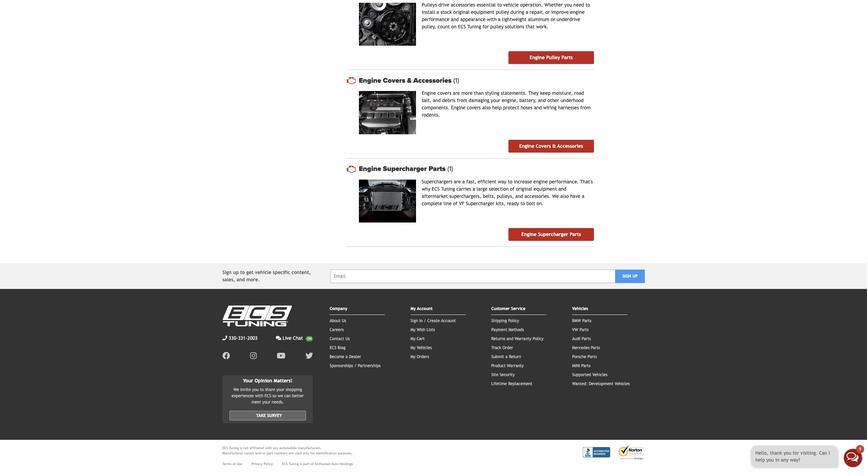 Task type: locate. For each thing, give the bounding box(es) containing it.
equipment inside pulleys drive accessories essential to vehicle operation. whether you need to install a stock original equipment pulley during a repair, or improve engine performance and appearance with a lightweight aluminum or underdrive pulley, count on ecs tuning for pulley solutions that work.
[[471, 9, 495, 15]]

development
[[589, 382, 614, 387]]

privacy policy
[[252, 462, 273, 466]]

up inside button
[[633, 274, 638, 279]]

facebook logo image
[[222, 352, 230, 360]]

engine down need
[[570, 9, 585, 15]]

1 vertical spatial is
[[300, 462, 302, 466]]

tuning inside superchargers are a fast, efficient way to increase engine performance. that's why ecs tuning carries a large selection of original equipment and aftermarket superchargers, belts, pulleys, and accessories. we also have a complete line of vf supercharger kits, ready to bolt on.
[[441, 186, 455, 192]]

selection
[[489, 186, 509, 192]]

1 horizontal spatial engine covers & accessories
[[519, 143, 583, 149]]

equipment down essential on the top right of page
[[471, 9, 495, 15]]

submit
[[491, 355, 504, 360]]

equipment up accessories.
[[534, 186, 557, 192]]

submit a return
[[491, 355, 521, 360]]

0 vertical spatial is
[[240, 446, 242, 450]]

ecs right "on"
[[458, 24, 466, 29]]

1 vertical spatial you
[[252, 387, 259, 392]]

1 vertical spatial policy
[[533, 337, 544, 342]]

2 vertical spatial with
[[265, 446, 272, 450]]

0 vertical spatial covers
[[383, 76, 405, 85]]

ecs up aftermarket
[[432, 186, 440, 192]]

large
[[477, 186, 488, 192]]

1 horizontal spatial original
[[516, 186, 532, 192]]

0 vertical spatial warranty
[[515, 337, 532, 342]]

part down 'only' at the left bottom of page
[[303, 462, 310, 466]]

0 vertical spatial equipment
[[471, 9, 495, 15]]

2 horizontal spatial supercharger
[[538, 232, 568, 237]]

you right invite
[[252, 387, 259, 392]]

2 horizontal spatial sign
[[623, 274, 631, 279]]

0 horizontal spatial account
[[417, 307, 433, 311]]

for inside pulleys drive accessories essential to vehicle operation. whether you need to install a stock original equipment pulley during a repair, or improve engine performance and appearance with a lightweight aluminum or underdrive pulley, count on ecs tuning for pulley solutions that work.
[[483, 24, 489, 29]]

0 vertical spatial /
[[424, 319, 426, 324]]

0 horizontal spatial original
[[453, 9, 470, 15]]

your right 'meet'
[[262, 400, 271, 405]]

supercharger inside superchargers are a fast, efficient way to increase engine performance. that's why ecs tuning carries a large selection of original equipment and aftermarket superchargers, belts, pulleys, and accessories. we also have a complete line of vf supercharger kits, ready to bolt on.
[[466, 201, 495, 206]]

for down appearance
[[483, 24, 489, 29]]

accessories
[[451, 2, 475, 8]]

my down my cart link in the bottom left of the page
[[411, 346, 416, 351]]

tuning up manufacturer
[[229, 446, 239, 450]]

ecs inside pulleys drive accessories essential to vehicle operation. whether you need to install a stock original equipment pulley during a repair, or improve engine performance and appearance with a lightweight aluminum or underdrive pulley, count on ecs tuning for pulley solutions that work.
[[458, 24, 466, 29]]

components.
[[422, 105, 450, 111]]

1 vertical spatial supercharger
[[466, 201, 495, 206]]

1 vertical spatial for
[[310, 452, 315, 455]]

1 vertical spatial equipment
[[534, 186, 557, 192]]

original down accessories
[[453, 9, 470, 15]]

automobile
[[279, 446, 297, 450]]

tuning down "superchargers"
[[441, 186, 455, 192]]

wiring
[[543, 105, 557, 111]]

account
[[417, 307, 433, 311], [441, 319, 456, 324]]

0 horizontal spatial is
[[240, 446, 242, 450]]

1 horizontal spatial from
[[581, 105, 591, 111]]

warranty down "return"
[[507, 364, 524, 369]]

original inside superchargers are a fast, efficient way to increase engine performance. that's why ecs tuning carries a large selection of original equipment and aftermarket superchargers, belts, pulleys, and accessories. we also have a complete line of vf supercharger kits, ready to bolt on.
[[516, 186, 532, 192]]

and right hoses at right
[[534, 105, 542, 111]]

0 horizontal spatial your
[[262, 400, 271, 405]]

my left "orders"
[[411, 355, 416, 360]]

engine covers & accessories link
[[359, 76, 594, 85], [509, 140, 594, 153]]

ecs up manufacturer
[[222, 446, 228, 450]]

1 vertical spatial are
[[454, 179, 461, 185]]

with left any
[[265, 446, 272, 450]]

superchargers
[[422, 179, 452, 185]]

a left lightweight
[[498, 17, 501, 22]]

are down automobile
[[289, 452, 294, 455]]

2 vertical spatial policy
[[264, 462, 273, 466]]

us right contact
[[346, 337, 350, 342]]

engine supercharger parts down the on. at the top right of page
[[522, 232, 581, 237]]

product warranty link
[[491, 364, 524, 369]]

account up in
[[417, 307, 433, 311]]

0 horizontal spatial engine covers & accessories
[[359, 76, 453, 85]]

also left have
[[560, 194, 569, 199]]

covers up debris
[[438, 91, 452, 96]]

your
[[243, 378, 253, 384]]

returns and warranty policy link
[[491, 337, 544, 342]]

0 horizontal spatial engine supercharger parts
[[359, 165, 448, 173]]

1 vertical spatial we
[[233, 387, 239, 392]]

2 my from the top
[[411, 328, 416, 333]]

parts for bmw
[[582, 319, 592, 324]]

2 horizontal spatial your
[[491, 98, 501, 103]]

0 vertical spatial original
[[453, 9, 470, 15]]

0 vertical spatial engine covers & accessories
[[359, 76, 453, 85]]

tuning inside ecs tuning is not affiliated with any automobile manufacturers. manufacturer names and/or part numbers are used only for identification purposes.
[[229, 446, 239, 450]]

to right way in the right of the page
[[508, 179, 513, 185]]

original inside pulleys drive accessories essential to vehicle operation. whether you need to install a stock original equipment pulley during a repair, or improve engine performance and appearance with a lightweight aluminum or underdrive pulley, count on ecs tuning for pulley solutions that work.
[[453, 9, 470, 15]]

essential
[[477, 2, 496, 8]]

a down operation.
[[526, 9, 528, 15]]

and down performance.
[[559, 186, 567, 192]]

1 vertical spatial engine supercharger parts
[[522, 232, 581, 237]]

account right create
[[441, 319, 456, 324]]

shipping policy
[[491, 319, 519, 324]]

1 vertical spatial engine covers & accessories
[[519, 143, 583, 149]]

0 horizontal spatial covers
[[438, 91, 452, 96]]

1 vertical spatial also
[[560, 194, 569, 199]]

vehicles up "orders"
[[417, 346, 432, 351]]

ecs inside superchargers are a fast, efficient way to increase engine performance. that's why ecs tuning carries a large selection of original equipment and aftermarket superchargers, belts, pulleys, and accessories. we also have a complete line of vf supercharger kits, ready to bolt on.
[[432, 186, 440, 192]]

take
[[256, 413, 266, 418]]

0 vertical spatial with
[[487, 17, 497, 22]]

/ right in
[[424, 319, 426, 324]]

underdrive
[[557, 17, 580, 22]]

from down more
[[457, 98, 467, 103]]

0 vertical spatial you
[[565, 2, 572, 8]]

engine supercharger parts up why
[[359, 165, 448, 173]]

supercharger up why
[[383, 165, 427, 173]]

us for about us
[[342, 319, 346, 324]]

0 horizontal spatial also
[[482, 105, 491, 111]]

0 vertical spatial vehicle
[[503, 2, 519, 8]]

1 vertical spatial engine supercharger parts link
[[509, 228, 594, 241]]

0 vertical spatial for
[[483, 24, 489, 29]]

instagram logo image
[[250, 352, 257, 360]]

to inside sign up to get vehicle specific content, sales, and more.
[[240, 270, 245, 275]]

1 horizontal spatial is
[[300, 462, 302, 466]]

harnesses
[[558, 105, 579, 111]]

0 vertical spatial us
[[342, 319, 346, 324]]

1 vertical spatial part
[[303, 462, 310, 466]]

1 horizontal spatial your
[[276, 387, 285, 392]]

aluminum
[[528, 17, 549, 22]]

with inside ecs tuning is not affiliated with any automobile manufacturers. manufacturer names and/or part numbers are used only for identification purposes.
[[265, 446, 272, 450]]

why
[[422, 186, 431, 192]]

pulley left solutions
[[490, 24, 504, 29]]

and up order
[[507, 337, 513, 342]]

1 vertical spatial us
[[346, 337, 350, 342]]

twitter logo image
[[306, 352, 313, 360]]

mercedes parts link
[[572, 346, 600, 351]]

policy for privacy policy
[[264, 462, 273, 466]]

1 horizontal spatial covers
[[536, 143, 551, 149]]

from down underhood
[[581, 105, 591, 111]]

site security
[[491, 373, 515, 378]]

part down any
[[267, 452, 273, 455]]

us right about
[[342, 319, 346, 324]]

and/or
[[255, 452, 266, 455]]

a up carries
[[462, 179, 465, 185]]

0 vertical spatial supercharger
[[383, 165, 427, 173]]

tuning
[[467, 24, 481, 29], [441, 186, 455, 192], [229, 446, 239, 450], [289, 462, 299, 466]]

pulley up lightweight
[[496, 9, 509, 15]]

of left enthusiast
[[311, 462, 314, 466]]

2003
[[247, 336, 258, 341]]

moisture,
[[552, 91, 573, 96]]

for down manufacturers.
[[310, 452, 315, 455]]

needs.
[[272, 400, 284, 405]]

also down damaging
[[482, 105, 491, 111]]

1 my from the top
[[411, 307, 416, 311]]

sign inside button
[[623, 274, 631, 279]]

0 vertical spatial account
[[417, 307, 433, 311]]

we inside we invite you to share your shopping experiences with ecs so we can better meet your needs.
[[233, 387, 239, 392]]

1 horizontal spatial vehicle
[[503, 2, 519, 8]]

manufacturer
[[222, 452, 243, 455]]

youtube logo image
[[277, 352, 285, 360]]

to inside we invite you to share your shopping experiences with ecs so we can better meet your needs.
[[260, 387, 264, 392]]

1 horizontal spatial /
[[424, 319, 426, 324]]

0 vertical spatial are
[[453, 91, 460, 96]]

engine supercharger parts thumbnail image image
[[359, 180, 416, 223]]

vehicle up more. at left bottom
[[255, 270, 271, 275]]

engine pulley parts thumbnail image image
[[359, 3, 416, 46]]

road
[[574, 91, 584, 96]]

0 horizontal spatial with
[[255, 394, 263, 399]]

and
[[451, 17, 459, 22], [433, 98, 441, 103], [538, 98, 546, 103], [534, 105, 542, 111], [559, 186, 567, 192], [515, 194, 523, 199], [237, 277, 245, 283], [507, 337, 513, 342]]

lifetime replacement
[[491, 382, 533, 387]]

of up pulleys,
[[510, 186, 515, 192]]

1 horizontal spatial account
[[441, 319, 456, 324]]

0 vertical spatial from
[[457, 98, 467, 103]]

for inside ecs tuning is not affiliated with any automobile manufacturers. manufacturer names and/or part numbers are used only for identification purposes.
[[310, 452, 315, 455]]

your up we
[[276, 387, 285, 392]]

site security link
[[491, 373, 515, 378]]

lists
[[427, 328, 435, 333]]

1 vertical spatial engine
[[534, 179, 548, 185]]

about us
[[330, 319, 346, 324]]

a up performance
[[437, 9, 439, 15]]

and right sales,
[[237, 277, 245, 283]]

phone image
[[222, 336, 227, 341]]

product
[[491, 364, 506, 369]]

0 vertical spatial engine supercharger parts
[[359, 165, 448, 173]]

of left use
[[233, 462, 236, 466]]

1 horizontal spatial engine
[[570, 9, 585, 15]]

performance
[[422, 17, 450, 22]]

porsche parts link
[[572, 355, 597, 360]]

supercharger down the on. at the top right of page
[[538, 232, 568, 237]]

ecs
[[458, 24, 466, 29], [432, 186, 440, 192], [330, 346, 336, 351], [265, 394, 271, 399], [222, 446, 228, 450], [282, 462, 288, 466]]

in
[[419, 319, 423, 324]]

contact
[[330, 337, 344, 342]]

is left not
[[240, 446, 242, 450]]

parts for porsche
[[588, 355, 597, 360]]

330-
[[229, 336, 238, 341]]

0 horizontal spatial we
[[233, 387, 239, 392]]

tuning down appearance
[[467, 24, 481, 29]]

my for my wish lists
[[411, 328, 416, 333]]

1 horizontal spatial part
[[303, 462, 310, 466]]

shopping
[[286, 387, 302, 392]]

0 horizontal spatial equipment
[[471, 9, 495, 15]]

wanted:
[[572, 382, 588, 387]]

privacy policy link
[[252, 462, 273, 467]]

ecs left so
[[265, 394, 271, 399]]

engine inside pulleys drive accessories essential to vehicle operation. whether you need to install a stock original equipment pulley during a repair, or improve engine performance and appearance with a lightweight aluminum or underdrive pulley, count on ecs tuning for pulley solutions that work.
[[570, 9, 585, 15]]

1 horizontal spatial up
[[633, 274, 638, 279]]

share
[[265, 387, 275, 392]]

ecs tuning image
[[222, 306, 292, 327]]

331-
[[238, 336, 248, 341]]

2 vertical spatial are
[[289, 452, 294, 455]]

lifetime replacement link
[[491, 382, 533, 387]]

sign inside sign up to get vehicle specific content, sales, and more.
[[222, 270, 232, 275]]

are
[[453, 91, 460, 96], [454, 179, 461, 185], [289, 452, 294, 455]]

or down improve
[[551, 17, 555, 22]]

1 horizontal spatial &
[[553, 143, 556, 149]]

1 vertical spatial original
[[516, 186, 532, 192]]

or down whether
[[545, 9, 550, 15]]

audi parts link
[[572, 337, 591, 342]]

0 horizontal spatial part
[[267, 452, 273, 455]]

of
[[510, 186, 515, 192], [453, 201, 458, 206], [233, 462, 236, 466], [311, 462, 314, 466]]

1 vertical spatial pulley
[[490, 24, 504, 29]]

parts inside "link"
[[562, 55, 573, 60]]

policy for shipping policy
[[508, 319, 519, 324]]

policy
[[508, 319, 519, 324], [533, 337, 544, 342], [264, 462, 273, 466]]

take survey
[[256, 413, 282, 418]]

1 horizontal spatial equipment
[[534, 186, 557, 192]]

1 horizontal spatial sign
[[411, 319, 418, 324]]

0 vertical spatial accessories
[[413, 76, 452, 85]]

porsche
[[572, 355, 587, 360]]

are up debris
[[453, 91, 460, 96]]

2 vertical spatial your
[[262, 400, 271, 405]]

1 vertical spatial from
[[581, 105, 591, 111]]

become a dealer link
[[330, 355, 361, 360]]

to right essential on the top right of page
[[497, 2, 502, 8]]

1 vertical spatial your
[[276, 387, 285, 392]]

/ down dealer
[[354, 364, 357, 369]]

up inside sign up to get vehicle specific content, sales, and more.
[[233, 270, 239, 275]]

1 vertical spatial account
[[441, 319, 456, 324]]

is
[[240, 446, 242, 450], [300, 462, 302, 466]]

covers down damaging
[[467, 105, 481, 111]]

0 horizontal spatial covers
[[383, 76, 405, 85]]

my left cart
[[411, 337, 416, 342]]

engine inside "link"
[[530, 55, 545, 60]]

0 vertical spatial or
[[545, 9, 550, 15]]

0 horizontal spatial accessories
[[413, 76, 452, 85]]

vehicle up during
[[503, 2, 519, 8]]

audi
[[572, 337, 581, 342]]

tuning down used
[[289, 462, 299, 466]]

we
[[552, 194, 559, 199], [233, 387, 239, 392]]

0 horizontal spatial &
[[407, 76, 412, 85]]

engine supercharger parts link down the on. at the top right of page
[[509, 228, 594, 241]]

is inside ecs tuning is not affiliated with any automobile manufacturers. manufacturer names and/or part numbers are used only for identification purposes.
[[240, 446, 242, 450]]

engine up accessories.
[[534, 179, 548, 185]]

1 horizontal spatial for
[[483, 24, 489, 29]]

with down essential on the top right of page
[[487, 17, 497, 22]]

1 vertical spatial or
[[551, 17, 555, 22]]

ecs left blog
[[330, 346, 336, 351]]

0 vertical spatial engine
[[570, 9, 585, 15]]

0 vertical spatial policy
[[508, 319, 519, 324]]

rodents.
[[422, 112, 440, 118]]

3 my from the top
[[411, 337, 416, 342]]

engine supercharger parts link up fast,
[[359, 165, 594, 173]]

sign up to get vehicle specific content, sales, and more.
[[222, 270, 311, 283]]

0 horizontal spatial sign
[[222, 270, 232, 275]]

we down performance.
[[552, 194, 559, 199]]

meet
[[251, 400, 261, 405]]

privacy
[[252, 462, 263, 466]]

chat
[[293, 336, 303, 341]]

warranty down methods
[[515, 337, 532, 342]]

vehicles right development
[[615, 382, 630, 387]]

a left "return"
[[506, 355, 508, 360]]

us for contact us
[[346, 337, 350, 342]]

and up "on"
[[451, 17, 459, 22]]

are inside superchargers are a fast, efficient way to increase engine performance. that's why ecs tuning carries a large selection of original equipment and aftermarket superchargers, belts, pulleys, and accessories. we also have a complete line of vf supercharger kits, ready to bolt on.
[[454, 179, 461, 185]]

0 vertical spatial we
[[552, 194, 559, 199]]

specific
[[273, 270, 290, 275]]

terms of use link
[[222, 462, 242, 467]]

1 horizontal spatial policy
[[508, 319, 519, 324]]

supercharger down belts,
[[466, 201, 495, 206]]

are up carries
[[454, 179, 461, 185]]

vehicle inside pulleys drive accessories essential to vehicle operation. whether you need to install a stock original equipment pulley during a repair, or improve engine performance and appearance with a lightweight aluminum or underdrive pulley, count on ecs tuning for pulley solutions that work.
[[503, 2, 519, 8]]

0 horizontal spatial engine
[[534, 179, 548, 185]]

your up help
[[491, 98, 501, 103]]

engine
[[570, 9, 585, 15], [534, 179, 548, 185]]

you
[[565, 2, 572, 8], [252, 387, 259, 392]]

4 my from the top
[[411, 346, 416, 351]]

live chat link
[[276, 335, 313, 342]]

about
[[330, 319, 341, 324]]

customer
[[491, 307, 510, 311]]

also inside engine covers are more than styling statements. they keep moisture, road salt, and debris from damaging your engine, battery, and other underhood components. engine covers also help protect hoses and wiring harnesses from rodents.
[[482, 105, 491, 111]]

0 horizontal spatial policy
[[264, 462, 273, 466]]

you left need
[[565, 2, 572, 8]]

product warranty
[[491, 364, 524, 369]]

1 horizontal spatial you
[[565, 2, 572, 8]]

parts for vw
[[580, 328, 589, 333]]

Email email field
[[331, 270, 616, 283]]

your
[[491, 98, 501, 103], [276, 387, 285, 392], [262, 400, 271, 405]]

my up my wish lists link
[[411, 307, 416, 311]]

live chat
[[283, 336, 303, 341]]

0 horizontal spatial for
[[310, 452, 315, 455]]

ecs inside we invite you to share your shopping experiences with ecs so we can better meet your needs.
[[265, 394, 271, 399]]

is down used
[[300, 462, 302, 466]]

5 my from the top
[[411, 355, 416, 360]]

original down increase
[[516, 186, 532, 192]]

with up 'meet'
[[255, 394, 263, 399]]

carries
[[457, 186, 471, 192]]

1 vertical spatial accessories
[[557, 143, 583, 149]]

my for my account
[[411, 307, 416, 311]]

used
[[295, 452, 302, 455]]

to left get
[[240, 270, 245, 275]]

0 horizontal spatial /
[[354, 364, 357, 369]]

we up experiences
[[233, 387, 239, 392]]

my left wish
[[411, 328, 416, 333]]

salt,
[[422, 98, 431, 103]]

to left the share
[[260, 387, 264, 392]]

parts for mini
[[581, 364, 591, 369]]



Task type: describe. For each thing, give the bounding box(es) containing it.
and up components.
[[433, 98, 441, 103]]

up for sign up to get vehicle specific content, sales, and more.
[[233, 270, 239, 275]]

way
[[498, 179, 507, 185]]

ecs tuning is not affiliated with any automobile manufacturers. manufacturer names and/or part numbers are used only for identification purposes.
[[222, 446, 353, 455]]

my vehicles link
[[411, 346, 432, 351]]

a right have
[[582, 194, 585, 199]]

vehicles up bmw parts
[[572, 307, 588, 311]]

0 vertical spatial pulley
[[496, 9, 509, 15]]

opinion
[[255, 378, 272, 384]]

bolt
[[527, 201, 535, 206]]

sign for sign in / create account
[[411, 319, 418, 324]]

they
[[528, 91, 539, 96]]

than
[[474, 91, 484, 96]]

careers link
[[330, 328, 344, 333]]

and up ready in the right top of the page
[[515, 194, 523, 199]]

sponsorships / partnerships link
[[330, 364, 381, 369]]

1 horizontal spatial accessories
[[557, 143, 583, 149]]

sign for sign up to get vehicle specific content, sales, and more.
[[222, 270, 232, 275]]

can
[[284, 394, 291, 399]]

are inside engine covers are more than styling statements. they keep moisture, road salt, and debris from damaging your engine, battery, and other underhood components. engine covers also help protect hoses and wiring harnesses from rodents.
[[453, 91, 460, 96]]

with inside we invite you to share your shopping experiences with ecs so we can better meet your needs.
[[255, 394, 263, 399]]

on
[[451, 24, 457, 29]]

experiences
[[232, 394, 254, 399]]

become a dealer
[[330, 355, 361, 360]]

use
[[237, 462, 242, 466]]

protect
[[503, 105, 519, 111]]

contact us
[[330, 337, 350, 342]]

hoses
[[521, 105, 533, 111]]

of left vf
[[453, 201, 458, 206]]

comments image
[[276, 336, 281, 341]]

my for my cart
[[411, 337, 416, 342]]

sign for sign up
[[623, 274, 631, 279]]

ecs inside ecs tuning is not affiliated with any automobile manufacturers. manufacturer names and/or part numbers are used only for identification purposes.
[[222, 446, 228, 450]]

and down keep in the right top of the page
[[538, 98, 546, 103]]

1 vertical spatial covers
[[536, 143, 551, 149]]

replacement
[[508, 382, 533, 387]]

2 horizontal spatial policy
[[533, 337, 544, 342]]

pulleys drive accessories essential to vehicle operation. whether you need to install a stock original equipment pulley during a repair, or improve engine performance and appearance with a lightweight aluminum or underdrive pulley, count on ecs tuning for pulley solutions that work.
[[422, 2, 590, 29]]

my orders
[[411, 355, 429, 360]]

cart
[[417, 337, 425, 342]]

invite
[[240, 387, 251, 392]]

sales,
[[222, 277, 235, 283]]

live
[[283, 336, 292, 341]]

ecs blog link
[[330, 346, 346, 351]]

work.
[[536, 24, 549, 29]]

styling
[[485, 91, 500, 96]]

engine pulley parts link
[[509, 51, 594, 64]]

vehicle inside sign up to get vehicle specific content, sales, and more.
[[255, 270, 271, 275]]

to left "bolt"
[[521, 201, 525, 206]]

and inside sign up to get vehicle specific content, sales, and more.
[[237, 277, 245, 283]]

sign up button
[[616, 270, 645, 283]]

bmw parts link
[[572, 319, 592, 324]]

ecs down numbers
[[282, 462, 288, 466]]

porsche parts
[[572, 355, 597, 360]]

statements.
[[501, 91, 527, 96]]

service
[[511, 307, 526, 311]]

that
[[526, 24, 535, 29]]

holdings
[[340, 462, 353, 466]]

are inside ecs tuning is not affiliated with any automobile manufacturers. manufacturer names and/or part numbers are used only for identification purposes.
[[289, 452, 294, 455]]

superchargers are a fast, efficient way to increase engine performance. that's why ecs tuning carries a large selection of original equipment and aftermarket superchargers, belts, pulleys, and accessories. we also have a complete line of vf supercharger kits, ready to bolt on.
[[422, 179, 593, 206]]

we
[[278, 394, 283, 399]]

manufacturers.
[[298, 446, 322, 450]]

only
[[303, 452, 309, 455]]

track order link
[[491, 346, 513, 351]]

partnerships
[[358, 364, 381, 369]]

orders
[[417, 355, 429, 360]]

you inside pulleys drive accessories essential to vehicle operation. whether you need to install a stock original equipment pulley during a repair, or improve engine performance and appearance with a lightweight aluminum or underdrive pulley, count on ecs tuning for pulley solutions that work.
[[565, 2, 572, 8]]

engine inside superchargers are a fast, efficient way to increase engine performance. that's why ecs tuning carries a large selection of original equipment and aftermarket superchargers, belts, pulleys, and accessories. we also have a complete line of vf supercharger kits, ready to bolt on.
[[534, 179, 548, 185]]

payment
[[491, 328, 507, 333]]

engine pulley parts
[[530, 55, 573, 60]]

parts for audi
[[582, 337, 591, 342]]

my wish lists link
[[411, 328, 435, 333]]

tuning inside pulleys drive accessories essential to vehicle operation. whether you need to install a stock original equipment pulley during a repair, or improve engine performance and appearance with a lightweight aluminum or underdrive pulley, count on ecs tuning for pulley solutions that work.
[[467, 24, 481, 29]]

sign in / create account link
[[411, 319, 456, 324]]

2 vertical spatial supercharger
[[538, 232, 568, 237]]

is for not
[[240, 446, 242, 450]]

0 horizontal spatial supercharger
[[383, 165, 427, 173]]

shipping
[[491, 319, 507, 324]]

contact us link
[[330, 337, 350, 342]]

aftermarket
[[422, 194, 448, 199]]

complete
[[422, 201, 442, 206]]

1 vertical spatial covers
[[467, 105, 481, 111]]

a down fast,
[[473, 186, 475, 192]]

& for the topmost engine covers & accessories link
[[407, 76, 412, 85]]

performance.
[[549, 179, 579, 185]]

pulleys
[[422, 2, 437, 8]]

battery,
[[520, 98, 537, 103]]

with inside pulleys drive accessories essential to vehicle operation. whether you need to install a stock original equipment pulley during a repair, or improve engine performance and appearance with a lightweight aluminum or underdrive pulley, count on ecs tuning for pulley solutions that work.
[[487, 17, 497, 22]]

0 vertical spatial engine supercharger parts link
[[359, 165, 594, 173]]

is for part
[[300, 462, 302, 466]]

1 vertical spatial /
[[354, 364, 357, 369]]

vehicles up the "wanted: development vehicles"
[[593, 373, 608, 378]]

wanted: development vehicles
[[572, 382, 630, 387]]

efficient
[[478, 179, 497, 185]]

parts for mercedes
[[591, 346, 600, 351]]

supported vehicles link
[[572, 373, 608, 378]]

careers
[[330, 328, 344, 333]]

up for sign up
[[633, 274, 638, 279]]

drive
[[439, 2, 450, 8]]

a left dealer
[[346, 355, 348, 360]]

not
[[243, 446, 249, 450]]

content,
[[292, 270, 311, 275]]

underhood
[[561, 98, 584, 103]]

engine covers & accessories thumbnail image image
[[359, 91, 416, 134]]

1 vertical spatial warranty
[[507, 364, 524, 369]]

you inside we invite you to share your shopping experiences with ecs so we can better meet your needs.
[[252, 387, 259, 392]]

we inside superchargers are a fast, efficient way to increase engine performance. that's why ecs tuning carries a large selection of original equipment and aftermarket superchargers, belts, pulleys, and accessories. we also have a complete line of vf supercharger kits, ready to bolt on.
[[552, 194, 559, 199]]

need
[[574, 2, 584, 8]]

0 vertical spatial engine covers & accessories link
[[359, 76, 594, 85]]

mini parts
[[572, 364, 591, 369]]

and inside pulleys drive accessories essential to vehicle operation. whether you need to install a stock original equipment pulley during a repair, or improve engine performance and appearance with a lightweight aluminum or underdrive pulley, count on ecs tuning for pulley solutions that work.
[[451, 17, 459, 22]]

mini
[[572, 364, 580, 369]]

pulley
[[546, 55, 560, 60]]

lifetime
[[491, 382, 507, 387]]

numbers
[[274, 452, 288, 455]]

my for my vehicles
[[411, 346, 416, 351]]

more.
[[246, 277, 260, 283]]

1 vertical spatial engine covers & accessories link
[[509, 140, 594, 153]]

my for my orders
[[411, 355, 416, 360]]

payment methods
[[491, 328, 524, 333]]

shipping policy link
[[491, 319, 519, 324]]

on.
[[537, 201, 544, 206]]

0 vertical spatial covers
[[438, 91, 452, 96]]

part inside ecs tuning is not affiliated with any automobile manufacturers. manufacturer names and/or part numbers are used only for identification purposes.
[[267, 452, 273, 455]]

vw parts link
[[572, 328, 589, 333]]

identification
[[316, 452, 337, 455]]

sponsorships
[[330, 364, 353, 369]]

equipment inside superchargers are a fast, efficient way to increase engine performance. that's why ecs tuning carries a large selection of original equipment and aftermarket superchargers, belts, pulleys, and accessories. we also have a complete line of vf supercharger kits, ready to bolt on.
[[534, 186, 557, 192]]

1 horizontal spatial or
[[551, 17, 555, 22]]

audi parts
[[572, 337, 591, 342]]

enthusiast
[[315, 462, 331, 466]]

also inside superchargers are a fast, efficient way to increase engine performance. that's why ecs tuning carries a large selection of original equipment and aftermarket superchargers, belts, pulleys, and accessories. we also have a complete line of vf supercharger kits, ready to bolt on.
[[560, 194, 569, 199]]

terms of use
[[222, 462, 242, 466]]

your inside engine covers are more than styling statements. they keep moisture, road salt, and debris from damaging your engine, battery, and other underhood components. engine covers also help protect hoses and wiring harnesses from rodents.
[[491, 98, 501, 103]]

create
[[428, 319, 440, 324]]

to right need
[[586, 2, 590, 8]]

matters!
[[274, 378, 293, 384]]

sponsorships / partnerships
[[330, 364, 381, 369]]

any
[[273, 446, 278, 450]]

solutions
[[505, 24, 524, 29]]

help
[[492, 105, 502, 111]]

1 horizontal spatial engine supercharger parts
[[522, 232, 581, 237]]

0 horizontal spatial or
[[545, 9, 550, 15]]

& for the bottom engine covers & accessories link
[[553, 143, 556, 149]]

sign in / create account
[[411, 319, 456, 324]]



Task type: vqa. For each thing, say whether or not it's contained in the screenshot.
equipment to the bottom
yes



